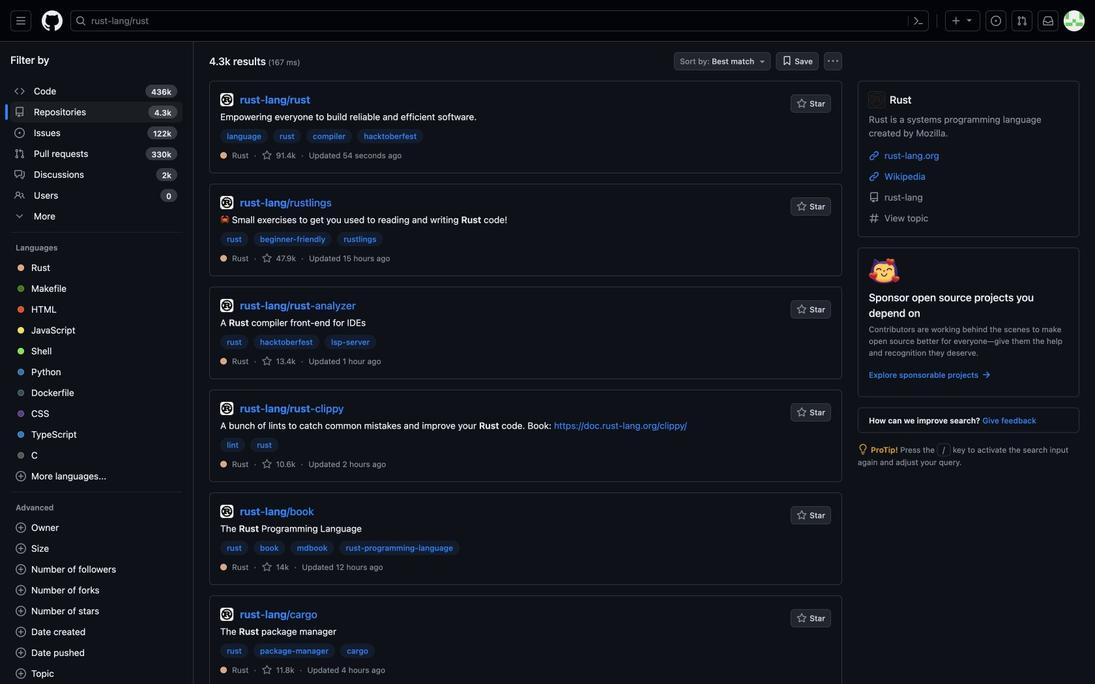 Task type: vqa. For each thing, say whether or not it's contained in the screenshot.
plus image
yes



Task type: locate. For each thing, give the bounding box(es) containing it.
1 rust language element from the top
[[232, 150, 249, 161]]

rust language element
[[232, 150, 249, 161], [232, 253, 249, 264], [232, 356, 249, 367], [232, 459, 249, 470], [232, 562, 249, 573], [232, 665, 249, 676]]

1 plus circle image from the top
[[16, 544, 26, 554]]

2 plus circle image from the top
[[16, 523, 26, 533]]

plus circle image
[[16, 544, 26, 554], [16, 585, 26, 596], [16, 648, 26, 658], [16, 669, 26, 679]]

3 rust language element from the top
[[232, 356, 249, 367]]

1 plus circle image from the top
[[16, 471, 26, 482]]

plus circle image
[[16, 471, 26, 482], [16, 523, 26, 533], [16, 564, 26, 575], [16, 606, 26, 617], [16, 627, 26, 637]]

region
[[0, 42, 193, 684]]

link image
[[869, 151, 879, 161]]

notifications image
[[1043, 16, 1053, 26]]

plus image
[[951, 16, 961, 26]]

2 rust language element from the top
[[232, 253, 249, 264]]

rust image
[[869, 92, 884, 108]]

6 rust language element from the top
[[232, 665, 249, 676]]

draggable pane splitter slider
[[192, 42, 195, 684]]

triangle down image
[[964, 15, 974, 25]]

sc 9kayk9 0 image
[[782, 55, 792, 66], [14, 149, 25, 159], [14, 169, 25, 180], [14, 190, 25, 201], [14, 211, 25, 222], [262, 253, 272, 264], [858, 444, 868, 455], [262, 459, 272, 470], [262, 665, 272, 676]]

git pull request image
[[1017, 16, 1027, 26]]

sc 9kayk9 0 image
[[14, 86, 25, 96], [14, 107, 25, 117], [14, 128, 25, 138], [262, 150, 272, 161], [262, 356, 272, 367], [981, 370, 992, 380], [262, 562, 272, 573]]

homepage image
[[42, 10, 63, 31]]



Task type: describe. For each thing, give the bounding box(es) containing it.
command palette image
[[913, 16, 924, 26]]

package icon image
[[869, 259, 899, 284]]

3 plus circle image from the top
[[16, 648, 26, 658]]

issue opened image
[[991, 16, 1001, 26]]

hash image
[[869, 213, 879, 224]]

2 plus circle image from the top
[[16, 585, 26, 596]]

3 plus circle image from the top
[[16, 564, 26, 575]]

4 rust language element from the top
[[232, 459, 249, 470]]

5 rust language element from the top
[[232, 562, 249, 573]]

4 plus circle image from the top
[[16, 606, 26, 617]]

open column options image
[[828, 56, 838, 66]]

link image
[[869, 171, 879, 182]]

4 plus circle image from the top
[[16, 669, 26, 679]]

repo image
[[869, 192, 879, 203]]

5 plus circle image from the top
[[16, 627, 26, 637]]



